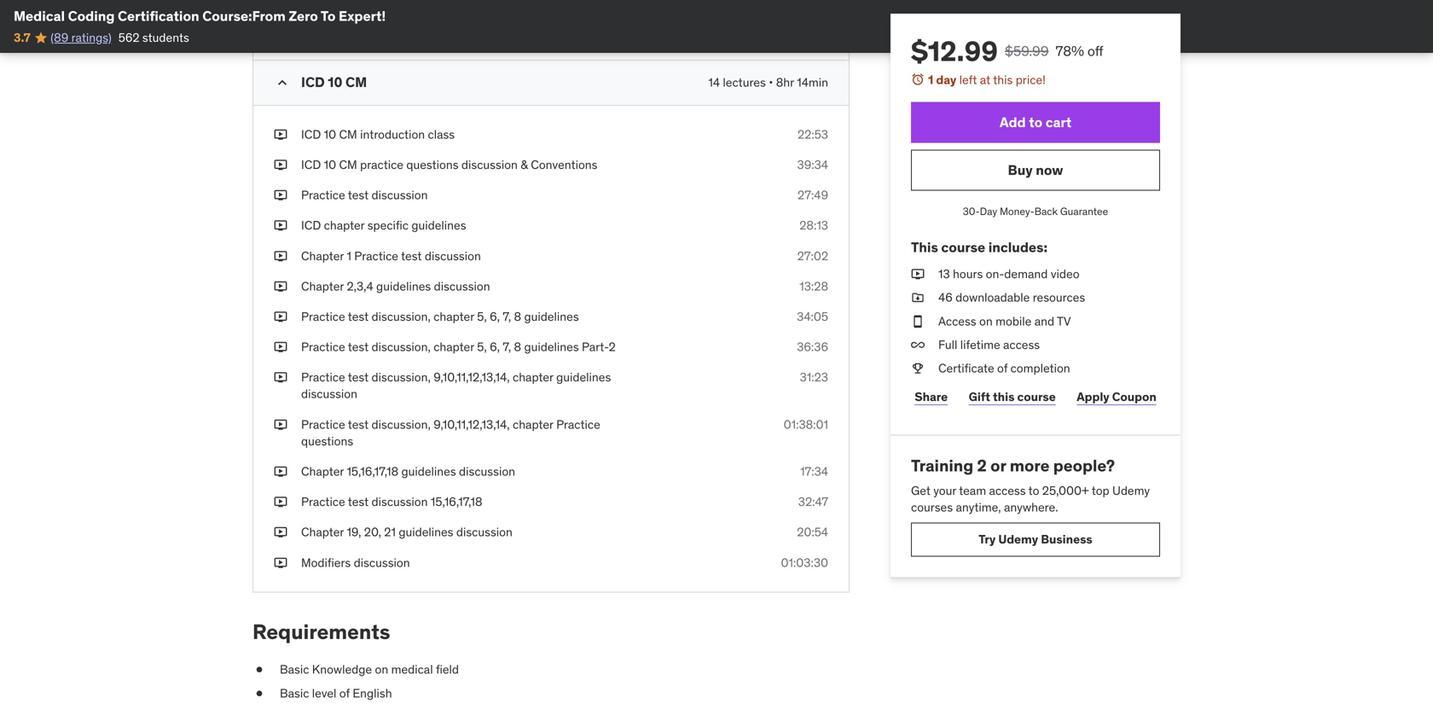 Task type: vqa. For each thing, say whether or not it's contained in the screenshot.
UDEMY within Training 2 or more people? Get your team access to 25,000+ top Udemy courses anytime, anywhere.
yes



Task type: locate. For each thing, give the bounding box(es) containing it.
2 discussion, from the top
[[372, 339, 431, 355]]

more
[[1010, 455, 1050, 476]]

3 chapter from the top
[[301, 464, 344, 479]]

1 horizontal spatial questions
[[407, 157, 459, 172]]

practice for practice test discussion, chapter 5, 6, 7, 8 guidelines
[[301, 309, 345, 324]]

0 horizontal spatial 1
[[347, 248, 352, 264]]

1 7, from the top
[[503, 309, 511, 324]]

practice test discussion, 9,10,11,12,13,14, chapter guidelines discussion
[[301, 370, 611, 402]]

1 vertical spatial 7,
[[503, 339, 511, 355]]

13
[[939, 266, 951, 282]]

on up english
[[375, 662, 389, 677]]

1 discussion, from the top
[[372, 309, 431, 324]]

1 vertical spatial udemy
[[999, 532, 1039, 547]]

icd up practice test discussion
[[301, 157, 321, 172]]

try udemy business link
[[912, 523, 1161, 557]]

20:54
[[797, 525, 829, 540]]

people?
[[1054, 455, 1116, 476]]

access
[[1004, 337, 1041, 352], [990, 483, 1026, 498]]

icd right small image
[[301, 73, 325, 91]]

0 vertical spatial this
[[994, 72, 1013, 87]]

1 vertical spatial 9,10,11,12,13,14,
[[434, 417, 510, 432]]

1 5, from the top
[[477, 309, 487, 324]]

7, up "practice test discussion, chapter 5, 6, 7, 8 guidelines part-2"
[[503, 309, 511, 324]]

introduction
[[360, 127, 425, 142]]

this right at
[[994, 72, 1013, 87]]

discussion, inside practice test discussion, 9,10,11,12,13,14, chapter practice questions
[[372, 417, 431, 432]]

1 horizontal spatial 2
[[978, 455, 987, 476]]

7,
[[503, 309, 511, 324], [503, 339, 511, 355]]

cm left practice
[[339, 157, 357, 172]]

basic knowledge on  medical field
[[280, 662, 459, 677]]

udemy right try
[[999, 532, 1039, 547]]

discussion,
[[372, 309, 431, 324], [372, 339, 431, 355], [372, 370, 431, 385], [372, 417, 431, 432]]

chapter
[[324, 218, 365, 233], [434, 309, 474, 324], [434, 339, 474, 355], [513, 370, 554, 385], [513, 417, 554, 432]]

cm down "grand"
[[346, 73, 367, 91]]

course down completion
[[1018, 389, 1056, 405]]

0 vertical spatial on
[[980, 313, 993, 329]]

14
[[709, 75, 720, 90]]

course
[[942, 238, 986, 256], [1018, 389, 1056, 405]]

coupon
[[1113, 389, 1157, 405]]

0 vertical spatial cm
[[346, 73, 367, 91]]

5, up practice test discussion, 9,10,11,12,13,14, chapter guidelines discussion
[[477, 339, 487, 355]]

chapter
[[301, 248, 344, 264], [301, 279, 344, 294], [301, 464, 344, 479], [301, 525, 344, 540]]

1 horizontal spatial course
[[1018, 389, 1056, 405]]

coding
[[68, 7, 115, 25]]

chapter for chapter 19, 20, 21 guidelines discussion
[[301, 525, 344, 540]]

1 vertical spatial this
[[993, 389, 1015, 405]]

(89 ratings)
[[51, 30, 112, 45]]

test for practice test discussion, chapter 5, 6, 7, 8 guidelines part-2
[[348, 339, 369, 355]]

chapter down the icd chapter specific guidelines
[[301, 248, 344, 264]]

chapter inside practice test discussion, 9,10,11,12,13,14, chapter practice questions
[[513, 417, 554, 432]]

xsmall image
[[274, 126, 288, 143], [274, 157, 288, 173], [274, 217, 288, 234], [912, 266, 925, 283], [274, 339, 288, 356], [912, 360, 925, 377], [274, 463, 288, 480], [274, 524, 288, 541], [253, 685, 266, 702]]

to up anywhere.
[[1029, 483, 1040, 498]]

30-day money-back guarantee
[[963, 205, 1109, 218]]

demand
[[1005, 266, 1048, 282]]

access down mobile
[[1004, 337, 1041, 352]]

icd chapter specific guidelines
[[301, 218, 466, 233]]

6, up "practice test discussion, chapter 5, 6, 7, 8 guidelines part-2"
[[490, 309, 500, 324]]

chapter 19, 20, 21 guidelines discussion
[[301, 525, 513, 540]]

medical coding certification course:from zero to expert!
[[14, 7, 386, 25]]

31:23
[[800, 370, 829, 385]]

day
[[937, 72, 957, 87]]

1 horizontal spatial udemy
[[1113, 483, 1151, 498]]

0 vertical spatial 7,
[[503, 309, 511, 324]]

of
[[998, 361, 1008, 376], [340, 686, 350, 701]]

0 vertical spatial to
[[1030, 114, 1043, 131]]

15,16,17,18 down chapter 15,16,17,18 guidelines discussion
[[431, 494, 483, 510]]

chapter for chapter 1 practice test discussion
[[301, 248, 344, 264]]

this right 'gift'
[[993, 389, 1015, 405]]

day
[[980, 205, 998, 218]]

1 vertical spatial 8
[[514, 339, 522, 355]]

34:05
[[797, 309, 829, 324]]

4 chapter from the top
[[301, 525, 344, 540]]

1 vertical spatial of
[[340, 686, 350, 701]]

includes:
[[989, 238, 1048, 256]]

1 horizontal spatial 1
[[929, 72, 934, 87]]

0 horizontal spatial questions
[[301, 433, 354, 449]]

practice inside practice test discussion, 9,10,11,12,13,14, chapter guidelines discussion
[[301, 370, 345, 385]]

1 6, from the top
[[490, 309, 500, 324]]

share
[[915, 389, 948, 405]]

0 vertical spatial 15,16,17,18
[[347, 464, 399, 479]]

1 vertical spatial 5,
[[477, 339, 487, 355]]

1 vertical spatial questions
[[301, 433, 354, 449]]

0 horizontal spatial 2
[[609, 339, 616, 355]]

6, for practice test discussion, chapter 5, 6, 7, 8 guidelines part-2
[[490, 339, 500, 355]]

full
[[939, 337, 958, 352]]

10 down anatomy
[[328, 73, 343, 91]]

0 horizontal spatial udemy
[[999, 532, 1039, 547]]

78%
[[1056, 42, 1085, 60]]

at
[[980, 72, 991, 87]]

gift
[[969, 389, 991, 405]]

1 vertical spatial 2
[[978, 455, 987, 476]]

1 vertical spatial on
[[375, 662, 389, 677]]

15,16,17,18 up practice test discussion 15,16,17,18
[[347, 464, 399, 479]]

conventions
[[531, 157, 598, 172]]

32:47
[[799, 494, 829, 510]]

1 vertical spatial to
[[1029, 483, 1040, 498]]

chapter for chapter 2,3,4 guidelines discussion
[[301, 279, 344, 294]]

15,16,17,18
[[347, 464, 399, 479], [431, 494, 483, 510]]

discussion, up chapter 15,16,17,18 guidelines discussion
[[372, 417, 431, 432]]

basic
[[280, 662, 309, 677], [280, 686, 309, 701]]

2 icd from the top
[[301, 127, 321, 142]]

practice test discussion, 9,10,11,12,13,14, chapter practice questions
[[301, 417, 601, 449]]

discussion, for practice test discussion, 9,10,11,12,13,14, chapter practice questions
[[372, 417, 431, 432]]

to
[[321, 7, 336, 25]]

level
[[312, 686, 337, 701]]

video
[[1051, 266, 1080, 282]]

discussion, down "practice test discussion, chapter 5, 6, 7, 8 guidelines part-2"
[[372, 370, 431, 385]]

5, up "practice test discussion, chapter 5, 6, 7, 8 guidelines part-2"
[[477, 309, 487, 324]]

8 up "practice test discussion, chapter 5, 6, 7, 8 guidelines part-2"
[[514, 309, 522, 324]]

discussion, for practice test discussion, chapter 5, 6, 7, 8 guidelines
[[372, 309, 431, 324]]

1 up 2,3,4 in the top of the page
[[347, 248, 352, 264]]

1 vertical spatial access
[[990, 483, 1026, 498]]

1 vertical spatial cm
[[339, 127, 357, 142]]

0 vertical spatial udemy
[[1113, 483, 1151, 498]]

course up hours
[[942, 238, 986, 256]]

access down or
[[990, 483, 1026, 498]]

medical
[[391, 662, 433, 677]]

xsmall image for icd 10 cm introduction class
[[274, 126, 288, 143]]

test inside practice test discussion, 9,10,11,12,13,14, chapter guidelines discussion
[[348, 370, 369, 385]]

1 basic from the top
[[280, 662, 309, 677]]

get
[[912, 483, 931, 498]]

0 vertical spatial 8
[[514, 309, 522, 324]]

cm left introduction
[[339, 127, 357, 142]]

xsmall image
[[274, 187, 288, 204], [274, 248, 288, 264], [274, 278, 288, 295], [912, 289, 925, 306], [274, 308, 288, 325], [912, 313, 925, 330], [912, 337, 925, 353], [274, 369, 288, 386], [274, 416, 288, 433], [274, 494, 288, 511], [274, 555, 288, 571], [253, 662, 266, 678]]

0 horizontal spatial course
[[942, 238, 986, 256]]

chapter 1 practice test discussion
[[301, 248, 481, 264]]

2 inside training 2 or more people? get your team access to 25,000+ top udemy courses anytime, anywhere.
[[978, 455, 987, 476]]

10 up practice test discussion
[[324, 157, 336, 172]]

icd down icd 10 cm
[[301, 127, 321, 142]]

of right level
[[340, 686, 350, 701]]

to
[[1030, 114, 1043, 131], [1029, 483, 1040, 498]]

0 vertical spatial basic
[[280, 662, 309, 677]]

9,10,11,12,13,14, inside practice test discussion, 9,10,11,12,13,14, chapter practice questions
[[434, 417, 510, 432]]

0 vertical spatial access
[[1004, 337, 1041, 352]]

0 vertical spatial 6,
[[490, 309, 500, 324]]

2
[[609, 339, 616, 355], [978, 455, 987, 476]]

knowledge
[[312, 662, 372, 677]]

14min
[[797, 75, 829, 90]]

6, up practice test discussion, 9,10,11,12,13,14, chapter guidelines discussion
[[490, 339, 500, 355]]

discussion, down practice test discussion, chapter 5, 6, 7, 8 guidelines
[[372, 339, 431, 355]]

0 horizontal spatial 15,16,17,18
[[347, 464, 399, 479]]

1 vertical spatial 10
[[324, 127, 336, 142]]

2 6, from the top
[[490, 339, 500, 355]]

apply coupon
[[1077, 389, 1157, 405]]

4 discussion, from the top
[[372, 417, 431, 432]]

practice for practice test discussion, chapter 5, 6, 7, 8 guidelines part-2
[[301, 339, 345, 355]]

3 discussion, from the top
[[372, 370, 431, 385]]

discussion, for practice test discussion, 9,10,11,12,13,14, chapter guidelines discussion
[[372, 370, 431, 385]]

buy
[[1008, 161, 1033, 179]]

2,3,4
[[347, 279, 374, 294]]

0 vertical spatial 9,10,11,12,13,14,
[[434, 370, 510, 385]]

5, for practice test discussion, chapter 5, 6, 7, 8 guidelines part-2
[[477, 339, 487, 355]]

or
[[991, 455, 1007, 476]]

0 vertical spatial 5,
[[477, 309, 487, 324]]

3 icd from the top
[[301, 157, 321, 172]]

cm
[[346, 73, 367, 91], [339, 127, 357, 142], [339, 157, 357, 172]]

on up full lifetime access
[[980, 313, 993, 329]]

basic left level
[[280, 686, 309, 701]]

1 vertical spatial 6,
[[490, 339, 500, 355]]

0 vertical spatial 1
[[929, 72, 934, 87]]

hours
[[953, 266, 983, 282]]

1 8 from the top
[[514, 309, 522, 324]]

chapter left 2,3,4 in the top of the page
[[301, 279, 344, 294]]

1 vertical spatial 15,16,17,18
[[431, 494, 483, 510]]

7, up practice test discussion, 9,10,11,12,13,14, chapter guidelines discussion
[[503, 339, 511, 355]]

0 vertical spatial 2
[[609, 339, 616, 355]]

chapter up modifiers
[[301, 525, 344, 540]]

9,10,11,12,13,14, for practice
[[434, 417, 510, 432]]

1 icd from the top
[[301, 73, 325, 91]]

icd down practice test discussion
[[301, 218, 321, 233]]

1 horizontal spatial of
[[998, 361, 1008, 376]]

1 vertical spatial basic
[[280, 686, 309, 701]]

1 vertical spatial 1
[[347, 248, 352, 264]]

practice for practice test discussion 15,16,17,18
[[301, 494, 345, 510]]

01:38:01
[[784, 417, 829, 432]]

2 vertical spatial 10
[[324, 157, 336, 172]]

udemy right top at the bottom right
[[1113, 483, 1151, 498]]

4 icd from the top
[[301, 218, 321, 233]]

0 vertical spatial questions
[[407, 157, 459, 172]]

tv
[[1058, 313, 1072, 329]]

basic down requirements
[[280, 662, 309, 677]]

2 basic from the top
[[280, 686, 309, 701]]

guidelines
[[412, 218, 466, 233], [376, 279, 431, 294], [524, 309, 579, 324], [524, 339, 579, 355], [557, 370, 611, 385], [402, 464, 456, 479], [399, 525, 454, 540]]

2 5, from the top
[[477, 339, 487, 355]]

0 vertical spatial course
[[942, 238, 986, 256]]

chapter up practice test discussion 15,16,17,18
[[301, 464, 344, 479]]

22:53
[[798, 127, 829, 142]]

2 vertical spatial cm
[[339, 157, 357, 172]]

chapter for chapter 15,16,17,18 guidelines discussion
[[301, 464, 344, 479]]

2 9,10,11,12,13,14, from the top
[[434, 417, 510, 432]]

alarm image
[[912, 73, 925, 86]]

cart
[[1046, 114, 1072, 131]]

2 8 from the top
[[514, 339, 522, 355]]

to left cart
[[1030, 114, 1043, 131]]

discussion, down chapter 2,3,4 guidelines discussion
[[372, 309, 431, 324]]

test for practice test discussion 15,16,17,18
[[348, 494, 369, 510]]

of down full lifetime access
[[998, 361, 1008, 376]]

9,10,11,12,13,14, inside practice test discussion, 9,10,11,12,13,14, chapter guidelines discussion
[[434, 370, 510, 385]]

left
[[960, 72, 978, 87]]

2 chapter from the top
[[301, 279, 344, 294]]

completion
[[1011, 361, 1071, 376]]

10 down icd 10 cm
[[324, 127, 336, 142]]

46 downloadable resources
[[939, 290, 1086, 305]]

1 chapter from the top
[[301, 248, 344, 264]]

8 up practice test discussion, 9,10,11,12,13,14, chapter guidelines discussion
[[514, 339, 522, 355]]

6, for practice test discussion, chapter 5, 6, 7, 8 guidelines
[[490, 309, 500, 324]]

21
[[384, 525, 396, 540]]

8 for practice test discussion, chapter 5, 6, 7, 8 guidelines part-2
[[514, 339, 522, 355]]

test inside practice test discussion, 9,10,11,12,13,14, chapter practice questions
[[348, 417, 369, 432]]

9,10,11,12,13,14, down practice test discussion, 9,10,11,12,13,14, chapter guidelines discussion
[[434, 417, 510, 432]]

chapter 2,3,4 guidelines discussion
[[301, 279, 490, 294]]

1 9,10,11,12,13,14, from the top
[[434, 370, 510, 385]]

0 vertical spatial 10
[[328, 73, 343, 91]]

1 right alarm image
[[929, 72, 934, 87]]

discussion, inside practice test discussion, 9,10,11,12,13,14, chapter guidelines discussion
[[372, 370, 431, 385]]

to inside training 2 or more people? get your team access to 25,000+ top udemy courses anytime, anywhere.
[[1029, 483, 1040, 498]]

discussion, for practice test discussion, chapter 5, 6, 7, 8 guidelines part-2
[[372, 339, 431, 355]]

9,10,11,12,13,14, down "practice test discussion, chapter 5, 6, 7, 8 guidelines part-2"
[[434, 370, 510, 385]]

icd for icd 10 cm practice questions discussion & conventions
[[301, 157, 321, 172]]

2 7, from the top
[[503, 339, 511, 355]]

chapter 15,16,17,18 guidelines discussion
[[301, 464, 516, 479]]

46
[[939, 290, 953, 305]]

cm for icd 10 cm
[[346, 73, 367, 91]]

this
[[912, 238, 939, 256]]



Task type: describe. For each thing, give the bounding box(es) containing it.
practice for practice test discussion, 9,10,11,12,13,14, chapter guidelines discussion
[[301, 370, 345, 385]]

01:03:30
[[781, 555, 829, 570]]

apply
[[1077, 389, 1110, 405]]

gift this course
[[969, 389, 1056, 405]]

xsmall image for icd 10 cm practice questions discussion & conventions
[[274, 157, 288, 173]]

try
[[979, 532, 996, 547]]

apply coupon button
[[1074, 380, 1161, 414]]

modifiers
[[301, 555, 351, 570]]

specific
[[368, 218, 409, 233]]

students
[[142, 30, 189, 45]]

training 2 or more people? get your team access to 25,000+ top udemy courses anytime, anywhere.
[[912, 455, 1151, 515]]

practice for practice test discussion, 9,10,11,12,13,14, chapter practice questions
[[301, 417, 345, 432]]

7, for practice test discussion, chapter 5, 6, 7, 8 guidelines
[[503, 309, 511, 324]]

25,000+
[[1043, 483, 1090, 498]]

$59.99
[[1005, 42, 1049, 60]]

cm for icd 10 cm practice questions discussion & conventions
[[339, 157, 357, 172]]

xsmall image for chapter 15,16,17,18 guidelines discussion
[[274, 463, 288, 480]]

your
[[934, 483, 957, 498]]

money-
[[1000, 205, 1035, 218]]

xsmall image for practice test discussion, chapter 5, 6, 7, 8 guidelines part-2
[[274, 339, 288, 356]]

access on mobile and tv
[[939, 313, 1072, 329]]

anatomy grand test discussion
[[301, 23, 465, 38]]

english
[[353, 686, 392, 701]]

gift this course link
[[966, 380, 1060, 414]]

practice test discussion, chapter 5, 6, 7, 8 guidelines part-2
[[301, 339, 616, 355]]

cm for icd 10 cm introduction class
[[339, 127, 357, 142]]

try udemy business
[[979, 532, 1093, 547]]

1 vertical spatial course
[[1018, 389, 1056, 405]]

certification
[[118, 7, 199, 25]]

7, for practice test discussion, chapter 5, 6, 7, 8 guidelines part-2
[[503, 339, 511, 355]]

icd 10 cm
[[301, 73, 367, 91]]

part-
[[582, 339, 609, 355]]

0 vertical spatial of
[[998, 361, 1008, 376]]

business
[[1041, 532, 1093, 547]]

xsmall image for icd chapter specific guidelines
[[274, 217, 288, 234]]

small image
[[274, 74, 291, 91]]

certificate
[[939, 361, 995, 376]]

28:13
[[800, 218, 829, 233]]

$12.99
[[912, 34, 999, 68]]

8 for practice test discussion, chapter 5, 6, 7, 8 guidelines
[[514, 309, 522, 324]]

grand
[[351, 23, 383, 38]]

questions inside practice test discussion, 9,10,11,12,13,14, chapter practice questions
[[301, 433, 354, 449]]

10 for icd 10 cm practice questions discussion & conventions
[[324, 157, 336, 172]]

practice test discussion 15,16,17,18
[[301, 494, 483, 510]]

basic for basic knowledge on  medical field
[[280, 662, 309, 677]]

on-
[[986, 266, 1005, 282]]

39:34
[[798, 157, 829, 172]]

5, for practice test discussion, chapter 5, 6, 7, 8 guidelines
[[477, 309, 487, 324]]

course:from
[[202, 7, 286, 25]]

anatomy
[[301, 23, 349, 38]]

and
[[1035, 313, 1055, 329]]

medical
[[14, 7, 65, 25]]

$12.99 $59.99 78% off
[[912, 34, 1104, 68]]

anywhere.
[[1005, 500, 1059, 515]]

courses
[[912, 500, 953, 515]]

36:36
[[797, 339, 829, 355]]

10 for icd 10 cm
[[328, 73, 343, 91]]

field
[[436, 662, 459, 677]]

lifetime
[[961, 337, 1001, 352]]

30-
[[963, 205, 980, 218]]

team
[[960, 483, 987, 498]]

zero
[[289, 7, 318, 25]]

icd for icd 10 cm introduction class
[[301, 127, 321, 142]]

anytime,
[[956, 500, 1002, 515]]

requirements
[[253, 619, 390, 645]]

icd for icd chapter specific guidelines
[[301, 218, 321, 233]]

&
[[521, 157, 528, 172]]

0 horizontal spatial on
[[375, 662, 389, 677]]

practice
[[360, 157, 404, 172]]

add to cart
[[1000, 114, 1072, 131]]

practice test discussion
[[301, 187, 428, 203]]

10 for icd 10 cm introduction class
[[324, 127, 336, 142]]

14 lectures • 8hr 14min
[[709, 75, 829, 90]]

access
[[939, 313, 977, 329]]

basic level of english
[[280, 686, 392, 701]]

27:02
[[798, 248, 829, 264]]

resources
[[1033, 290, 1086, 305]]

buy now
[[1008, 161, 1064, 179]]

basic for basic level of english
[[280, 686, 309, 701]]

0 horizontal spatial of
[[340, 686, 350, 701]]

back
[[1035, 205, 1058, 218]]

13:28
[[800, 279, 829, 294]]

practice test discussion, chapter 5, 6, 7, 8 guidelines
[[301, 309, 579, 324]]

test for practice test discussion, chapter 5, 6, 7, 8 guidelines
[[348, 309, 369, 324]]

test for practice test discussion, 9,10,11,12,13,14, chapter practice questions
[[348, 417, 369, 432]]

expert!
[[339, 7, 386, 25]]

ratings)
[[71, 30, 112, 45]]

mobile
[[996, 313, 1032, 329]]

downloadable
[[956, 290, 1030, 305]]

test for practice test discussion
[[348, 187, 369, 203]]

to inside button
[[1030, 114, 1043, 131]]

price!
[[1016, 72, 1046, 87]]

practice for practice test discussion
[[301, 187, 345, 203]]

1 this from the top
[[994, 72, 1013, 87]]

3.7
[[14, 30, 31, 45]]

icd for icd 10 cm
[[301, 73, 325, 91]]

test for practice test discussion, 9,10,11,12,13,14, chapter guidelines discussion
[[348, 370, 369, 385]]

guidelines inside practice test discussion, 9,10,11,12,13,14, chapter guidelines discussion
[[557, 370, 611, 385]]

xsmall image for chapter 19, 20, 21 guidelines discussion
[[274, 524, 288, 541]]

1 horizontal spatial 15,16,17,18
[[431, 494, 483, 510]]

top
[[1092, 483, 1110, 498]]

add
[[1000, 114, 1026, 131]]

•
[[769, 75, 774, 90]]

chapter inside practice test discussion, 9,10,11,12,13,14, chapter guidelines discussion
[[513, 370, 554, 385]]

share button
[[912, 380, 952, 414]]

562 students
[[118, 30, 189, 45]]

(89
[[51, 30, 69, 45]]

discussion inside practice test discussion, 9,10,11,12,13,14, chapter guidelines discussion
[[301, 386, 358, 402]]

udemy inside training 2 or more people? get your team access to 25,000+ top udemy courses anytime, anywhere.
[[1113, 483, 1151, 498]]

access inside training 2 or more people? get your team access to 25,000+ top udemy courses anytime, anywhere.
[[990, 483, 1026, 498]]

full lifetime access
[[939, 337, 1041, 352]]

1 horizontal spatial on
[[980, 313, 993, 329]]

9,10,11,12,13,14, for guidelines
[[434, 370, 510, 385]]

2 this from the top
[[993, 389, 1015, 405]]

icd 10 cm practice questions discussion & conventions
[[301, 157, 598, 172]]



